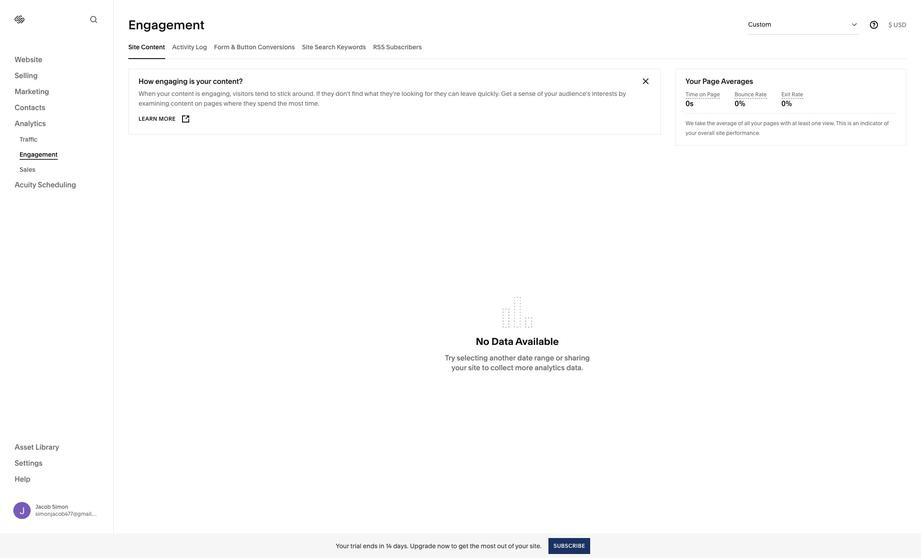 Task type: vqa. For each thing, say whether or not it's contained in the screenshot.
SEARCH KEYWORDS button
no



Task type: locate. For each thing, give the bounding box(es) containing it.
engagement
[[128, 17, 205, 32], [20, 151, 58, 159]]

rate inside bounce rate 0%
[[756, 91, 767, 98]]

or
[[556, 353, 563, 362]]

sales
[[20, 166, 35, 174]]

is inside the when your content is engaging, visitors tend to stick around. if they don't find what they're looking for they can leave quickly. get a sense of your audience's interests by examining content on pages where they spend the most time.
[[196, 90, 200, 98]]

asset library
[[15, 443, 59, 452]]

0 horizontal spatial 0%
[[735, 99, 746, 108]]

your left 'site.'
[[516, 542, 528, 550]]

0 horizontal spatial on
[[195, 100, 202, 108]]

button
[[237, 43, 256, 51]]

1 horizontal spatial on
[[700, 91, 706, 98]]

1 vertical spatial on
[[195, 100, 202, 108]]

2 horizontal spatial to
[[482, 363, 489, 372]]

ends
[[363, 542, 378, 550]]

days.
[[393, 542, 409, 550]]

your inside try selecting another date range or sharing your site to collect more analytics data.
[[452, 363, 467, 372]]

page up time on page 0s
[[703, 77, 720, 86]]

1 horizontal spatial most
[[481, 542, 496, 550]]

1 vertical spatial to
[[482, 363, 489, 372]]

settings link
[[15, 458, 99, 469]]

your for your trial ends in 14 days. upgrade now to get the most out of your site.
[[336, 542, 349, 550]]

on down engaging,
[[195, 100, 202, 108]]

engaging,
[[202, 90, 231, 98]]

to down selecting
[[482, 363, 489, 372]]

help link
[[15, 474, 30, 484]]

where
[[224, 100, 242, 108]]

0 horizontal spatial most
[[289, 100, 303, 108]]

1 horizontal spatial engagement
[[128, 17, 205, 32]]

0% for bounce rate 0%
[[735, 99, 746, 108]]

0 horizontal spatial is
[[189, 77, 195, 86]]

1 horizontal spatial they
[[322, 90, 334, 98]]

rss subscribers
[[373, 43, 422, 51]]

to left get
[[451, 542, 457, 550]]

most
[[289, 100, 303, 108], [481, 542, 496, 550]]

usd
[[894, 21, 907, 29]]

site left 'content'
[[128, 43, 140, 51]]

on
[[700, 91, 706, 98], [195, 100, 202, 108]]

0 vertical spatial more
[[159, 116, 176, 122]]

2 vertical spatial the
[[470, 542, 479, 550]]

14
[[386, 542, 392, 550]]

subscribe
[[554, 543, 585, 549]]

your down we
[[686, 130, 697, 136]]

0 vertical spatial the
[[278, 100, 287, 108]]

content up learn more button
[[171, 100, 193, 108]]

of right sense
[[537, 90, 543, 98]]

simon
[[52, 504, 68, 510]]

simonjacob477@gmail.com
[[35, 511, 104, 517]]

is inside we take the average of all your pages with at least one view. this is an indicator of your overall site performance.
[[848, 120, 852, 127]]

1 vertical spatial the
[[707, 120, 715, 127]]

your
[[196, 77, 211, 86], [157, 90, 170, 98], [545, 90, 557, 98], [751, 120, 762, 127], [686, 130, 697, 136], [452, 363, 467, 372], [516, 542, 528, 550]]

0 vertical spatial to
[[270, 90, 276, 98]]

0 horizontal spatial rate
[[756, 91, 767, 98]]

pages
[[204, 100, 222, 108], [764, 120, 780, 127]]

the right get
[[470, 542, 479, 550]]

0 vertical spatial on
[[700, 91, 706, 98]]

pages left with
[[764, 120, 780, 127]]

1 horizontal spatial site
[[716, 130, 725, 136]]

0% inside bounce rate 0%
[[735, 99, 746, 108]]

site for site content
[[128, 43, 140, 51]]

the inside the when your content is engaging, visitors tend to stick around. if they don't find what they're looking for they can leave quickly. get a sense of your audience's interests by examining content on pages where they spend the most time.
[[278, 100, 287, 108]]

site down average
[[716, 130, 725, 136]]

analytics link
[[15, 119, 99, 129]]

most left out
[[481, 542, 496, 550]]

1 vertical spatial content
[[171, 100, 193, 108]]

1 horizontal spatial site
[[302, 43, 313, 51]]

the down "stick"
[[278, 100, 287, 108]]

rate right exit
[[792, 91, 803, 98]]

average
[[717, 120, 737, 127]]

time
[[686, 91, 698, 98]]

of
[[537, 90, 543, 98], [738, 120, 743, 127], [884, 120, 889, 127], [508, 542, 514, 550]]

0% inside exit rate 0%
[[782, 99, 792, 108]]

1 horizontal spatial 0%
[[782, 99, 792, 108]]

content down how engaging is your content?
[[171, 90, 194, 98]]

custom
[[748, 20, 772, 28]]

1 rate from the left
[[756, 91, 767, 98]]

rate right bounce
[[756, 91, 767, 98]]

website link
[[15, 55, 99, 65]]

leave
[[461, 90, 476, 98]]

1 horizontal spatial pages
[[764, 120, 780, 127]]

page inside time on page 0s
[[707, 91, 720, 98]]

the right take
[[707, 120, 715, 127]]

0 vertical spatial your
[[686, 77, 701, 86]]

0 vertical spatial is
[[189, 77, 195, 86]]

0 horizontal spatial site
[[468, 363, 481, 372]]

1 vertical spatial most
[[481, 542, 496, 550]]

is left an
[[848, 120, 852, 127]]

1 vertical spatial pages
[[764, 120, 780, 127]]

0 vertical spatial engagement
[[128, 17, 205, 32]]

your
[[686, 77, 701, 86], [336, 542, 349, 550]]

subscribers
[[386, 43, 422, 51]]

site content
[[128, 43, 165, 51]]

take
[[695, 120, 706, 127]]

site.
[[530, 542, 542, 550]]

range
[[535, 353, 554, 362]]

visitors
[[233, 90, 254, 98]]

1 vertical spatial engagement
[[20, 151, 58, 159]]

2 horizontal spatial the
[[707, 120, 715, 127]]

more inside try selecting another date range or sharing your site to collect more analytics data.
[[515, 363, 533, 372]]

pages inside we take the average of all your pages with at least one view. this is an indicator of your overall site performance.
[[764, 120, 780, 127]]

0 horizontal spatial to
[[270, 90, 276, 98]]

1 horizontal spatial is
[[196, 90, 200, 98]]

1 horizontal spatial more
[[515, 363, 533, 372]]

find
[[352, 90, 363, 98]]

page down the your page averages
[[707, 91, 720, 98]]

1 vertical spatial site
[[468, 363, 481, 372]]

is
[[189, 77, 195, 86], [196, 90, 200, 98], [848, 120, 852, 127]]

1 horizontal spatial your
[[686, 77, 701, 86]]

tend
[[255, 90, 269, 98]]

custom button
[[748, 15, 860, 34]]

0 vertical spatial pages
[[204, 100, 222, 108]]

in
[[379, 542, 384, 550]]

site for site search keywords
[[302, 43, 313, 51]]

more down date
[[515, 363, 533, 372]]

site left search
[[302, 43, 313, 51]]

they right if
[[322, 90, 334, 98]]

content
[[141, 43, 165, 51]]

0% down bounce
[[735, 99, 746, 108]]

how engaging is your content?
[[139, 77, 243, 86]]

is right engaging
[[189, 77, 195, 86]]

acuity
[[15, 180, 36, 189]]

most down "around." at the left
[[289, 100, 303, 108]]

jacob simon simonjacob477@gmail.com
[[35, 504, 104, 517]]

site down selecting
[[468, 363, 481, 372]]

0 horizontal spatial engagement
[[20, 151, 58, 159]]

your right all
[[751, 120, 762, 127]]

1 vertical spatial your
[[336, 542, 349, 550]]

activity log button
[[172, 35, 207, 59]]

site inside we take the average of all your pages with at least one view. this is an indicator of your overall site performance.
[[716, 130, 725, 136]]

get
[[501, 90, 512, 98]]

sense
[[518, 90, 536, 98]]

0 vertical spatial most
[[289, 100, 303, 108]]

traffic link
[[20, 132, 104, 147]]

log
[[196, 43, 207, 51]]

site inside button
[[128, 43, 140, 51]]

2 rate from the left
[[792, 91, 803, 98]]

engagement inside engagement link
[[20, 151, 58, 159]]

0 vertical spatial site
[[716, 130, 725, 136]]

on right time
[[700, 91, 706, 98]]

sharing
[[565, 353, 590, 362]]

2 0% from the left
[[782, 99, 792, 108]]

0% down exit
[[782, 99, 792, 108]]

engagement up 'content'
[[128, 17, 205, 32]]

tab list
[[128, 35, 907, 59]]

site
[[128, 43, 140, 51], [302, 43, 313, 51]]

library
[[36, 443, 59, 452]]

pages down engaging,
[[204, 100, 222, 108]]

1 horizontal spatial rate
[[792, 91, 803, 98]]

2 site from the left
[[302, 43, 313, 51]]

most inside the when your content is engaging, visitors tend to stick around. if they don't find what they're looking for they can leave quickly. get a sense of your audience's interests by examining content on pages where they spend the most time.
[[289, 100, 303, 108]]

rate inside exit rate 0%
[[792, 91, 803, 98]]

1 0% from the left
[[735, 99, 746, 108]]

they down visitors
[[243, 100, 256, 108]]

site inside button
[[302, 43, 313, 51]]

around.
[[292, 90, 315, 98]]

engagement down "traffic"
[[20, 151, 58, 159]]

more right learn
[[159, 116, 176, 122]]

of right out
[[508, 542, 514, 550]]

when your content is engaging, visitors tend to stick around. if they don't find what they're looking for they can leave quickly. get a sense of your audience's interests by examining content on pages where they spend the most time.
[[139, 90, 626, 108]]

least
[[799, 120, 811, 127]]

1 vertical spatial is
[[196, 90, 200, 98]]

0 horizontal spatial the
[[278, 100, 287, 108]]

your down try
[[452, 363, 467, 372]]

a
[[513, 90, 517, 98]]

analytics
[[15, 119, 46, 128]]

to right the tend
[[270, 90, 276, 98]]

0 horizontal spatial pages
[[204, 100, 222, 108]]

don't
[[336, 90, 350, 98]]

0 horizontal spatial site
[[128, 43, 140, 51]]

we take the average of all your pages with at least one view. this is an indicator of your overall site performance.
[[686, 120, 889, 136]]

0 horizontal spatial more
[[159, 116, 176, 122]]

sales link
[[20, 162, 104, 177]]

they right for
[[434, 90, 447, 98]]

2 horizontal spatial is
[[848, 120, 852, 127]]

to
[[270, 90, 276, 98], [482, 363, 489, 372], [451, 542, 457, 550]]

exit rate 0%
[[782, 91, 803, 108]]

content?
[[213, 77, 243, 86]]

selecting
[[457, 353, 488, 362]]

your left trial
[[336, 542, 349, 550]]

your up time
[[686, 77, 701, 86]]

1 vertical spatial more
[[515, 363, 533, 372]]

rate
[[756, 91, 767, 98], [792, 91, 803, 98]]

1 site from the left
[[128, 43, 140, 51]]

rss subscribers button
[[373, 35, 422, 59]]

1 vertical spatial page
[[707, 91, 720, 98]]

1 horizontal spatial to
[[451, 542, 457, 550]]

0 horizontal spatial your
[[336, 542, 349, 550]]

of inside the when your content is engaging, visitors tend to stick around. if they don't find what they're looking for they can leave quickly. get a sense of your audience's interests by examining content on pages where they spend the most time.
[[537, 90, 543, 98]]

your page averages
[[686, 77, 754, 86]]

2 vertical spatial is
[[848, 120, 852, 127]]

for
[[425, 90, 433, 98]]

site search keywords button
[[302, 35, 366, 59]]

is down how engaging is your content?
[[196, 90, 200, 98]]



Task type: describe. For each thing, give the bounding box(es) containing it.
jacob
[[35, 504, 51, 510]]

0 vertical spatial page
[[703, 77, 720, 86]]

try
[[445, 353, 455, 362]]

get
[[459, 542, 469, 550]]

rate for bounce rate 0%
[[756, 91, 767, 98]]

contacts
[[15, 103, 45, 112]]

pages inside the when your content is engaging, visitors tend to stick around. if they don't find what they're looking for they can leave quickly. get a sense of your audience's interests by examining content on pages where they spend the most time.
[[204, 100, 222, 108]]

2 horizontal spatial they
[[434, 90, 447, 98]]

time.
[[305, 100, 320, 108]]

date
[[518, 353, 533, 362]]

your up examining
[[157, 90, 170, 98]]

0 vertical spatial content
[[171, 90, 194, 98]]

subscribe button
[[549, 538, 590, 554]]

2 vertical spatial to
[[451, 542, 457, 550]]

the inside we take the average of all your pages with at least one view. this is an indicator of your overall site performance.
[[707, 120, 715, 127]]

all
[[745, 120, 750, 127]]

an
[[853, 120, 859, 127]]

bounce rate 0%
[[735, 91, 767, 108]]

this
[[836, 120, 847, 127]]

stick
[[277, 90, 291, 98]]

1 horizontal spatial the
[[470, 542, 479, 550]]

your for your page averages
[[686, 77, 701, 86]]

data
[[492, 336, 514, 348]]

help
[[15, 475, 30, 484]]

acuity scheduling
[[15, 180, 76, 189]]

now
[[438, 542, 450, 550]]

upgrade
[[410, 542, 436, 550]]

settings
[[15, 459, 43, 468]]

engaging
[[155, 77, 188, 86]]

with
[[781, 120, 791, 127]]

your right sense
[[545, 90, 557, 98]]

&
[[231, 43, 235, 51]]

when
[[139, 90, 156, 98]]

0% for exit rate 0%
[[782, 99, 792, 108]]

no data available
[[476, 336, 559, 348]]

to inside try selecting another date range or sharing your site to collect more analytics data.
[[482, 363, 489, 372]]

$
[[889, 21, 892, 29]]

data.
[[567, 363, 583, 372]]

by
[[619, 90, 626, 98]]

can
[[448, 90, 459, 98]]

examining
[[139, 100, 169, 108]]

bounce
[[735, 91, 754, 98]]

another
[[490, 353, 516, 362]]

one
[[812, 120, 821, 127]]

selling link
[[15, 71, 99, 81]]

acuity scheduling link
[[15, 180, 99, 191]]

performance.
[[727, 130, 761, 136]]

site content button
[[128, 35, 165, 59]]

asset
[[15, 443, 34, 452]]

more inside learn more button
[[159, 116, 176, 122]]

search
[[315, 43, 336, 51]]

on inside time on page 0s
[[700, 91, 706, 98]]

rate for exit rate 0%
[[792, 91, 803, 98]]

$ usd
[[889, 21, 907, 29]]

contacts link
[[15, 103, 99, 113]]

your trial ends in 14 days. upgrade now to get the most out of your site.
[[336, 542, 542, 550]]

time on page 0s
[[686, 91, 720, 108]]

rss
[[373, 43, 385, 51]]

trial
[[351, 542, 362, 550]]

out
[[497, 542, 507, 550]]

scheduling
[[38, 180, 76, 189]]

how
[[139, 77, 154, 86]]

engagement link
[[20, 147, 104, 162]]

they're
[[380, 90, 400, 98]]

marketing
[[15, 87, 49, 96]]

form & button conversions button
[[214, 35, 295, 59]]

website
[[15, 55, 42, 64]]

quickly.
[[478, 90, 500, 98]]

asset library link
[[15, 442, 99, 453]]

try selecting another date range or sharing your site to collect more analytics data.
[[445, 353, 590, 372]]

of right indicator
[[884, 120, 889, 127]]

form & button conversions
[[214, 43, 295, 51]]

of left all
[[738, 120, 743, 127]]

indicator
[[861, 120, 883, 127]]

to inside the when your content is engaging, visitors tend to stick around. if they don't find what they're looking for they can leave quickly. get a sense of your audience's interests by examining content on pages where they spend the most time.
[[270, 90, 276, 98]]

keywords
[[337, 43, 366, 51]]

view.
[[823, 120, 835, 127]]

on inside the when your content is engaging, visitors tend to stick around. if they don't find what they're looking for they can leave quickly. get a sense of your audience's interests by examining content on pages where they spend the most time.
[[195, 100, 202, 108]]

collect
[[491, 363, 514, 372]]

selling
[[15, 71, 38, 80]]

site inside try selecting another date range or sharing your site to collect more analytics data.
[[468, 363, 481, 372]]

looking
[[402, 90, 423, 98]]

form
[[214, 43, 230, 51]]

overall
[[698, 130, 715, 136]]

tab list containing site content
[[128, 35, 907, 59]]

your up engaging,
[[196, 77, 211, 86]]

activity
[[172, 43, 194, 51]]

exit
[[782, 91, 791, 98]]

0 horizontal spatial they
[[243, 100, 256, 108]]



